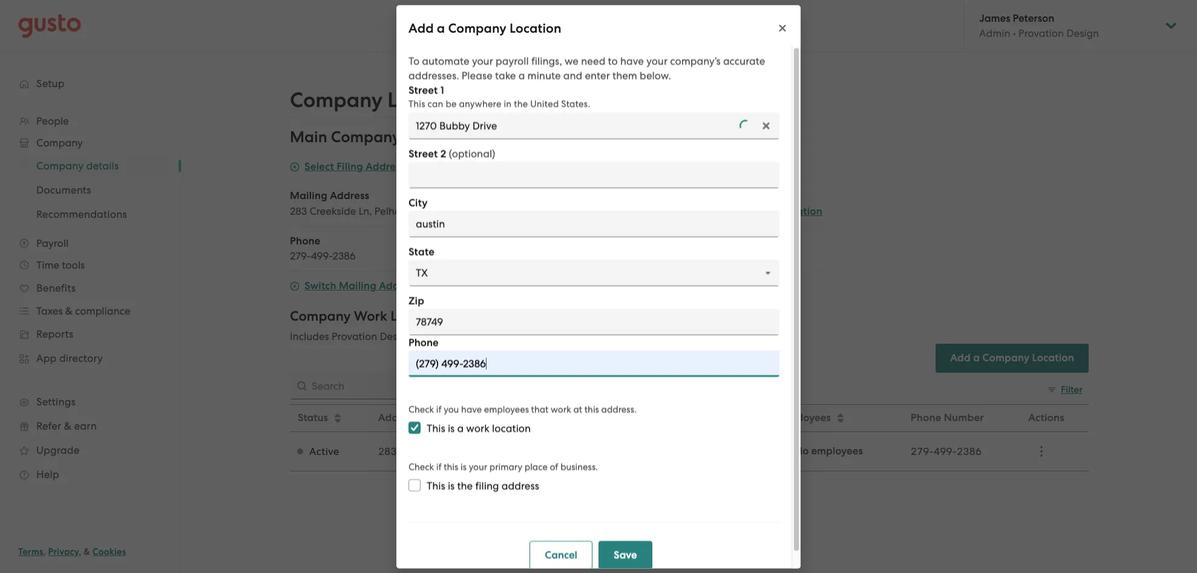 Task type: describe. For each thing, give the bounding box(es) containing it.
1 vertical spatial creekside
[[399, 446, 446, 458]]

ln
[[448, 446, 459, 458]]

of
[[550, 461, 558, 472]]

phone 279-499-2386
[[290, 235, 356, 262]]

and inside to automate your payroll filings, we need to have your company's accurate addresses. please take a minute and enter them below.
[[563, 69, 583, 81]]

al inside 'mailing address 283 creekside ln, pelham, al 35124'
[[415, 205, 427, 217]]

need
[[581, 54, 606, 67]]

street 1 this can be anywhere in the united states.
[[409, 84, 590, 109]]

automate
[[422, 54, 470, 67]]

switch
[[304, 280, 336, 292]]

enter
[[585, 69, 610, 81]]

this is a work location
[[427, 422, 531, 434]]

actions
[[1029, 412, 1065, 424]]

anywhere
[[459, 98, 502, 109]]

0 horizontal spatial work
[[466, 422, 490, 434]]

ln,
[[359, 205, 372, 217]]

this for this is a work location
[[427, 422, 445, 434]]

number
[[944, 412, 984, 424]]

cookies
[[92, 547, 126, 558]]

filter button
[[1042, 380, 1089, 400]]

primary
[[490, 461, 523, 472]]

remote
[[483, 331, 517, 343]]

company work locations includes provation design 's physical and remote locations
[[290, 308, 563, 343]]

edit employees at this location
[[673, 205, 823, 218]]

main
[[290, 128, 327, 146]]

employees for edit
[[694, 205, 747, 218]]

edit employees at this location link
[[673, 205, 823, 218]]

can
[[428, 98, 443, 109]]

a inside to automate your payroll filings, we need to have your company's accurate addresses. please take a minute and enter them below.
[[519, 69, 525, 81]]

switch mailing address button
[[290, 279, 418, 294]]

cancel
[[545, 548, 578, 561]]

accurate
[[723, 54, 765, 67]]

no
[[795, 445, 809, 458]]

1 horizontal spatial 2386
[[957, 446, 982, 458]]

0 vertical spatial locations
[[388, 88, 478, 113]]

2
[[441, 147, 446, 160]]

filing
[[475, 479, 499, 492]]

if for this is the filing address
[[436, 461, 442, 472]]

street 2 (optional)
[[409, 147, 496, 160]]

279-499-2386
[[911, 446, 982, 458]]

locations inside company work locations includes provation design 's physical and remote locations
[[391, 308, 450, 324]]

street for 1
[[409, 84, 438, 96]]

city
[[409, 196, 428, 209]]

address down main company location
[[366, 160, 405, 173]]

this is the filing address
[[427, 479, 539, 492]]

address inside 'mailing address 283 creekside ln, pelham, al 35124'
[[330, 189, 369, 202]]

home image
[[18, 14, 81, 38]]

save
[[614, 548, 637, 561]]

below.
[[640, 69, 671, 81]]

states.
[[561, 98, 590, 109]]

add company location dialog
[[397, 5, 801, 573]]

select filing address
[[304, 160, 405, 173]]

privacy link
[[48, 547, 79, 558]]

physical
[[420, 331, 459, 343]]

279- inside phone 279-499-2386
[[290, 250, 311, 262]]

283 inside 'mailing address 283 creekside ln, pelham, al 35124'
[[290, 205, 307, 217]]

loading… image
[[740, 112, 752, 139]]

1 vertical spatial is
[[461, 461, 467, 472]]

locations
[[520, 331, 563, 343]]

to
[[409, 54, 420, 67]]

283 creekside ln  pelham, al 35124
[[378, 446, 548, 458]]

account menu element
[[964, 0, 1179, 51]]

address up zip
[[379, 280, 418, 292]]

terms
[[18, 547, 43, 558]]

company's
[[670, 54, 721, 67]]

35124 inside 'mailing address 283 creekside ln, pelham, al 35124'
[[430, 205, 456, 217]]

499- inside phone 279-499-2386
[[311, 250, 333, 262]]

united
[[530, 98, 559, 109]]

employees button
[[772, 406, 903, 431]]

1 vertical spatial 283
[[378, 446, 397, 458]]

you
[[444, 404, 459, 415]]

at inside add company location 'dialog'
[[574, 404, 582, 415]]

to
[[608, 54, 618, 67]]

place
[[525, 461, 548, 472]]

company inside button
[[983, 352, 1030, 364]]

Street 2 field
[[409, 161, 780, 188]]

0 horizontal spatial have
[[461, 404, 482, 415]]

employees
[[780, 412, 831, 424]]

main company location with option to select different filing and mailing addresses group
[[290, 128, 823, 294]]

check for this is the filing address
[[409, 461, 434, 472]]

phone for phone number
[[911, 412, 942, 424]]

provation
[[332, 331, 377, 343]]

privacy
[[48, 547, 79, 558]]

is for the
[[448, 479, 455, 492]]

save button
[[599, 541, 652, 569]]

status
[[298, 412, 328, 424]]

state
[[409, 245, 435, 258]]

City field
[[409, 210, 780, 237]]

address.
[[601, 404, 637, 415]]

mailing inside button
[[339, 280, 376, 292]]

creekside inside 'mailing address 283 creekside ln, pelham, al 35124'
[[310, 205, 356, 217]]

design
[[380, 331, 412, 343]]

1 vertical spatial the
[[457, 479, 473, 492]]

's
[[412, 331, 418, 343]]

1 horizontal spatial 279-
[[911, 446, 934, 458]]

2386 inside phone 279-499-2386
[[333, 250, 356, 262]]

Zip field
[[409, 308, 780, 335]]

no employees
[[795, 445, 863, 458]]

&
[[84, 547, 90, 558]]

your up this is the filing address
[[469, 461, 487, 472]]

mailing address 283 creekside ln, pelham, al 35124
[[290, 189, 456, 217]]

business.
[[561, 461, 598, 472]]

this inside the street 1 this can be anywhere in the united states.
[[409, 98, 425, 109]]

cookies button
[[92, 545, 126, 559]]

that
[[531, 404, 549, 415]]

Street 1 field
[[409, 112, 780, 139]]

This is a work location checkbox
[[409, 421, 421, 433]]

a inside button
[[974, 352, 980, 364]]

to automate your payroll filings, we need to have your company's accurate addresses. please take a minute and enter them below.
[[409, 54, 765, 81]]

remote location? button
[[618, 406, 771, 431]]

location inside button
[[1032, 352, 1075, 364]]

edit
[[673, 205, 692, 218]]

please
[[462, 69, 493, 81]]

(optional)
[[449, 147, 496, 159]]

we
[[565, 54, 579, 67]]



Task type: vqa. For each thing, say whether or not it's contained in the screenshot.
Phone in the phone 279-499-2386
yes



Task type: locate. For each thing, give the bounding box(es) containing it.
2 , from the left
[[79, 547, 81, 558]]

0 vertical spatial mailing
[[290, 189, 327, 202]]

the right in at the top left of the page
[[514, 98, 528, 109]]

1 vertical spatial have
[[461, 404, 482, 415]]

0 horizontal spatial phone
[[290, 235, 321, 248]]

employees right edit
[[694, 205, 747, 218]]

1 horizontal spatial location
[[510, 20, 562, 36]]

address down search "field"
[[378, 412, 417, 424]]

and inside company work locations includes provation design 's physical and remote locations
[[462, 331, 481, 343]]

switch mailing address
[[304, 280, 418, 292]]

if left you
[[436, 404, 442, 415]]

1 horizontal spatial ,
[[79, 547, 81, 558]]

filter
[[1061, 384, 1083, 395]]

1 vertical spatial 2386
[[957, 446, 982, 458]]

0 horizontal spatial 35124
[[430, 205, 456, 217]]

1 vertical spatial locations
[[391, 308, 450, 324]]

2 vertical spatial this
[[427, 479, 445, 492]]

mailing up the work
[[339, 280, 376, 292]]

1 vertical spatial mailing
[[339, 280, 376, 292]]

company inside 'dialog'
[[448, 20, 507, 36]]

location
[[510, 20, 562, 36], [404, 128, 466, 146], [1032, 352, 1075, 364]]

0 vertical spatial at
[[750, 205, 760, 218]]

phone
[[290, 235, 321, 248], [409, 336, 439, 349], [911, 412, 942, 424]]

499- up the switch
[[311, 250, 333, 262]]

if for this is a work location
[[436, 404, 442, 415]]

is down 283 creekside ln  pelham, al 35124
[[461, 461, 467, 472]]

phone number
[[911, 412, 984, 424]]

0 vertical spatial 499-
[[311, 250, 333, 262]]

add a company location inside add company location 'dialog'
[[409, 20, 562, 36]]

283
[[290, 205, 307, 217], [378, 446, 397, 458]]

add a company location
[[409, 20, 562, 36], [951, 352, 1075, 364]]

address up the ln,
[[330, 189, 369, 202]]

2 check from the top
[[409, 461, 434, 472]]

add a company location inside button
[[951, 352, 1075, 364]]

0 vertical spatial the
[[514, 98, 528, 109]]

1 horizontal spatial phone
[[409, 336, 439, 349]]

35124
[[430, 205, 456, 217], [517, 446, 548, 458]]

35124 right city
[[430, 205, 456, 217]]

0 horizontal spatial location
[[404, 128, 466, 146]]

add up to
[[409, 20, 434, 36]]

0 vertical spatial creekside
[[310, 205, 356, 217]]

0 horizontal spatial 2386
[[333, 250, 356, 262]]

select filing address button
[[290, 160, 405, 174]]

0 vertical spatial check
[[409, 404, 434, 415]]

0 vertical spatial if
[[436, 404, 442, 415]]

location inside group
[[404, 128, 466, 146]]

2 vertical spatial employees
[[811, 445, 863, 458]]

0 vertical spatial is
[[448, 422, 455, 434]]

1 horizontal spatial the
[[514, 98, 528, 109]]

list
[[290, 189, 823, 271]]

0 horizontal spatial 279-
[[290, 250, 311, 262]]

locations down zip
[[391, 308, 450, 324]]

cancel button
[[530, 541, 593, 569]]

this for this is the filing address
[[427, 479, 445, 492]]

this inside mailing address element
[[763, 205, 780, 218]]

0 horizontal spatial location
[[492, 422, 531, 434]]

0 vertical spatial this
[[763, 205, 780, 218]]

street
[[409, 84, 438, 96], [409, 147, 438, 160]]

0 horizontal spatial pelham,
[[375, 205, 413, 217]]

the
[[514, 98, 528, 109], [457, 479, 473, 492]]

employees inside mailing address element
[[694, 205, 747, 218]]

2 vertical spatial location
[[1032, 352, 1075, 364]]

creekside
[[310, 205, 356, 217], [399, 446, 446, 458]]

1 vertical spatial location
[[404, 128, 466, 146]]

1 vertical spatial work
[[466, 422, 490, 434]]

0 vertical spatial and
[[563, 69, 583, 81]]

279- up the switch
[[290, 250, 311, 262]]

2 vertical spatial phone
[[911, 412, 942, 424]]

terms , privacy , & cookies
[[18, 547, 126, 558]]

your up please
[[472, 54, 493, 67]]

499-
[[311, 250, 333, 262], [934, 446, 957, 458]]

al up state
[[415, 205, 427, 217]]

pelham, inside 'mailing address 283 creekside ln, pelham, al 35124'
[[375, 205, 413, 217]]

al
[[415, 205, 427, 217], [502, 446, 514, 458]]

street inside the street 1 this can be anywhere in the united states.
[[409, 84, 438, 96]]

status button
[[291, 406, 370, 431]]

279-
[[290, 250, 311, 262], [911, 446, 934, 458]]

check up 'this is a work location' option
[[409, 404, 434, 415]]

1 horizontal spatial add
[[951, 352, 971, 364]]

1 horizontal spatial this
[[585, 404, 599, 415]]

1 vertical spatial if
[[436, 461, 442, 472]]

mailing inside 'mailing address 283 creekside ln, pelham, al 35124'
[[290, 189, 327, 202]]

location for edit employees at this location
[[783, 205, 823, 218]]

employees inside add company location 'dialog'
[[484, 404, 529, 415]]

location up 'filings,' at the top left
[[510, 20, 562, 36]]

1 horizontal spatial have
[[620, 54, 644, 67]]

499- down phone number
[[934, 446, 957, 458]]

2 horizontal spatial employees
[[811, 445, 863, 458]]

1 vertical spatial 279-
[[911, 446, 934, 458]]

1 horizontal spatial 35124
[[517, 446, 548, 458]]

al up primary on the bottom left
[[502, 446, 514, 458]]

in
[[504, 98, 512, 109]]

work right 'that' in the left bottom of the page
[[551, 404, 571, 415]]

phone down zip
[[409, 336, 439, 349]]

address
[[366, 160, 405, 173], [330, 189, 369, 202], [379, 280, 418, 292], [378, 412, 417, 424]]

work up 283 creekside ln  pelham, al 35124
[[466, 422, 490, 434]]

0 vertical spatial add
[[409, 20, 434, 36]]

1 vertical spatial 499-
[[934, 446, 957, 458]]

2 street from the top
[[409, 147, 438, 160]]

0 vertical spatial pelham,
[[375, 205, 413, 217]]

location up 2
[[404, 128, 466, 146]]

0 horizontal spatial at
[[574, 404, 582, 415]]

1 horizontal spatial pelham,
[[462, 446, 500, 458]]

0 horizontal spatial 283
[[290, 205, 307, 217]]

pelham, right the ln,
[[375, 205, 413, 217]]

phone left number
[[911, 412, 942, 424]]

1 street from the top
[[409, 84, 438, 96]]

street for 2
[[409, 147, 438, 160]]

1 , from the left
[[43, 547, 46, 558]]

company inside company work locations includes provation design 's physical and remote locations
[[290, 308, 351, 324]]

0 horizontal spatial and
[[462, 331, 481, 343]]

2 if from the top
[[436, 461, 442, 472]]

2386
[[333, 250, 356, 262], [957, 446, 982, 458]]

location inside 'dialog'
[[492, 422, 531, 434]]

company locations
[[290, 88, 478, 113]]

0 vertical spatial 283
[[290, 205, 307, 217]]

2 vertical spatial is
[[448, 479, 455, 492]]

This is the filing address checkbox
[[409, 479, 421, 491]]

your up 'below.'
[[647, 54, 668, 67]]

company inside group
[[331, 128, 401, 146]]

pelham, down this is a work location
[[462, 446, 500, 458]]

phone for phone 279-499-2386
[[290, 235, 321, 248]]

pelham,
[[375, 205, 413, 217], [462, 446, 500, 458]]

filing
[[337, 160, 363, 173]]

0 vertical spatial location
[[783, 205, 823, 218]]

take
[[495, 69, 516, 81]]

address
[[502, 479, 539, 492]]

at inside mailing address element
[[750, 205, 760, 218]]

Search field
[[290, 373, 593, 400]]

this left can
[[409, 98, 425, 109]]

zip
[[409, 294, 424, 307]]

1 horizontal spatial work
[[551, 404, 571, 415]]

location for this is a work location
[[492, 422, 531, 434]]

if down 283 creekside ln  pelham, al 35124
[[436, 461, 442, 472]]

1 vertical spatial employees
[[484, 404, 529, 415]]

add inside button
[[951, 352, 971, 364]]

this right 'this is a work location' option
[[427, 422, 445, 434]]

1 vertical spatial al
[[502, 446, 514, 458]]

street down addresses. at the top
[[409, 84, 438, 96]]

is
[[448, 422, 455, 434], [461, 461, 467, 472], [448, 479, 455, 492]]

main company location
[[290, 128, 466, 146]]

0 horizontal spatial al
[[415, 205, 427, 217]]

0 vertical spatial location
[[510, 20, 562, 36]]

addresses.
[[409, 69, 459, 81]]

mailing down select
[[290, 189, 327, 202]]

is down ln
[[448, 479, 455, 492]]

0 horizontal spatial the
[[457, 479, 473, 492]]

location up filter popup button
[[1032, 352, 1075, 364]]

location
[[783, 205, 823, 218], [492, 422, 531, 434]]

0 horizontal spatial ,
[[43, 547, 46, 558]]

,
[[43, 547, 46, 558], [79, 547, 81, 558]]

payroll
[[496, 54, 529, 67]]

0 vertical spatial employees
[[694, 205, 747, 218]]

this right this is the filing address option
[[427, 479, 445, 492]]

at
[[750, 205, 760, 218], [574, 404, 582, 415]]

1 if from the top
[[436, 404, 442, 415]]

1 horizontal spatial and
[[563, 69, 583, 81]]

have up this is a work location
[[461, 404, 482, 415]]

and left remote
[[462, 331, 481, 343]]

minute
[[528, 69, 561, 81]]

1 vertical spatial add a company location
[[951, 352, 1075, 364]]

them
[[613, 69, 637, 81]]

is down you
[[448, 422, 455, 434]]

35124 up the 'place'
[[517, 446, 548, 458]]

your
[[472, 54, 493, 67], [647, 54, 668, 67], [469, 461, 487, 472]]

0 vertical spatial 279-
[[290, 250, 311, 262]]

add
[[409, 20, 434, 36], [951, 352, 971, 364]]

2386 down number
[[957, 446, 982, 458]]

creekside left the ln,
[[310, 205, 356, 217]]

check if you have employees that work at this address.
[[409, 404, 637, 415]]

creekside down 'this is a work location' option
[[399, 446, 446, 458]]

0 horizontal spatial creekside
[[310, 205, 356, 217]]

1 horizontal spatial 499-
[[934, 446, 957, 458]]

is for a
[[448, 422, 455, 434]]

have
[[620, 54, 644, 67], [461, 404, 482, 415]]

work
[[354, 308, 387, 324]]

phone element
[[290, 234, 823, 271]]

mailing address element
[[290, 189, 823, 227]]

0 vertical spatial have
[[620, 54, 644, 67]]

0 horizontal spatial 499-
[[311, 250, 333, 262]]

the left filing
[[457, 479, 473, 492]]

employees left 'that' in the left bottom of the page
[[484, 404, 529, 415]]

have up them
[[620, 54, 644, 67]]

and down the we
[[563, 69, 583, 81]]

if
[[436, 404, 442, 415], [436, 461, 442, 472]]

1 vertical spatial location
[[492, 422, 531, 434]]

1 vertical spatial phone
[[409, 336, 439, 349]]

locations down addresses. at the top
[[388, 88, 478, 113]]

0 vertical spatial add a company location
[[409, 20, 562, 36]]

1 horizontal spatial al
[[502, 446, 514, 458]]

Phone text field
[[409, 350, 780, 377]]

terms link
[[18, 547, 43, 558]]

add up number
[[951, 352, 971, 364]]

279- down phone number
[[911, 446, 934, 458]]

1 vertical spatial 35124
[[517, 446, 548, 458]]

1 horizontal spatial location
[[783, 205, 823, 218]]

1 vertical spatial add
[[951, 352, 971, 364]]

1 vertical spatial check
[[409, 461, 434, 472]]

have inside to automate your payroll filings, we need to have your company's accurate addresses. please take a minute and enter them below.
[[620, 54, 644, 67]]

work
[[551, 404, 571, 415], [466, 422, 490, 434]]

this
[[763, 205, 780, 218], [585, 404, 599, 415], [444, 461, 458, 472]]

location inside mailing address element
[[783, 205, 823, 218]]

check for this is a work location
[[409, 404, 434, 415]]

add inside 'dialog'
[[409, 20, 434, 36]]

1 vertical spatial this
[[427, 422, 445, 434]]

0 vertical spatial work
[[551, 404, 571, 415]]

phone for phone
[[409, 336, 439, 349]]

2 horizontal spatial location
[[1032, 352, 1075, 364]]

1 horizontal spatial mailing
[[339, 280, 376, 292]]

employees for no
[[811, 445, 863, 458]]

0 vertical spatial 2386
[[333, 250, 356, 262]]

remote
[[625, 412, 662, 424]]

filings,
[[531, 54, 562, 67]]

employees down employees button
[[811, 445, 863, 458]]

2386 up switch mailing address button
[[333, 250, 356, 262]]

, left &
[[79, 547, 81, 558]]

location?
[[664, 412, 710, 424]]

1 vertical spatial and
[[462, 331, 481, 343]]

select
[[304, 160, 334, 173]]

list containing mailing address
[[290, 189, 823, 271]]

includes
[[290, 331, 329, 343]]

check up this is the filing address option
[[409, 461, 434, 472]]

1 horizontal spatial 283
[[378, 446, 397, 458]]

phone inside add company location 'dialog'
[[409, 336, 439, 349]]

location inside 'dialog'
[[510, 20, 562, 36]]

1
[[441, 84, 444, 96]]

this
[[409, 98, 425, 109], [427, 422, 445, 434], [427, 479, 445, 492]]

phone inside phone 279-499-2386
[[290, 235, 321, 248]]

, left privacy
[[43, 547, 46, 558]]

add a company location button
[[936, 344, 1089, 373]]

1 check from the top
[[409, 404, 434, 415]]

1 horizontal spatial creekside
[[399, 446, 446, 458]]

1 vertical spatial street
[[409, 147, 438, 160]]

1 vertical spatial at
[[574, 404, 582, 415]]

active
[[309, 446, 339, 458]]

check if this is your primary place of business.
[[409, 461, 598, 472]]

1 horizontal spatial at
[[750, 205, 760, 218]]

1 vertical spatial pelham,
[[462, 446, 500, 458]]

the inside the street 1 this can be anywhere in the united states.
[[514, 98, 528, 109]]

street left 2
[[409, 147, 438, 160]]

0 vertical spatial street
[[409, 84, 438, 96]]

0 horizontal spatial mailing
[[290, 189, 327, 202]]

0 horizontal spatial this
[[444, 461, 458, 472]]

be
[[446, 98, 457, 109]]

2 horizontal spatial phone
[[911, 412, 942, 424]]

0 horizontal spatial add a company location
[[409, 20, 562, 36]]

1 vertical spatial this
[[585, 404, 599, 415]]

0 horizontal spatial add
[[409, 20, 434, 36]]

remote location?
[[625, 412, 710, 424]]

phone up the switch
[[290, 235, 321, 248]]

0 vertical spatial this
[[409, 98, 425, 109]]

1 horizontal spatial employees
[[694, 205, 747, 218]]



